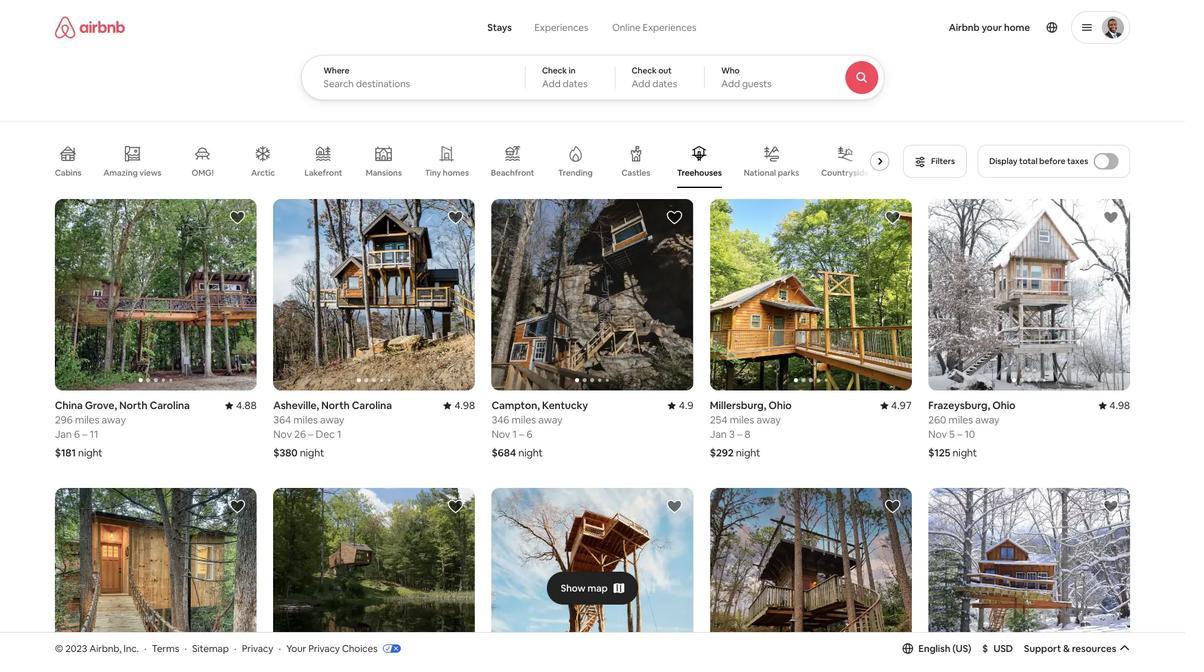 Task type: locate. For each thing, give the bounding box(es) containing it.
homes
[[443, 167, 469, 178]]

experiences right online
[[643, 21, 697, 34]]

check inside check out add dates
[[632, 65, 657, 76]]

5 miles from the left
[[949, 414, 973, 427]]

add inside who add guests
[[722, 78, 740, 90]]

treehouses
[[677, 167, 722, 178]]

cabins
[[55, 167, 82, 178]]

nov down the 346
[[492, 428, 511, 441]]

add inside check out add dates
[[632, 78, 651, 90]]

5 night from the left
[[953, 447, 977, 460]]

1 horizontal spatial experiences
[[643, 21, 697, 34]]

away down frazeysburg,
[[976, 414, 1000, 427]]

4 miles from the left
[[730, 414, 755, 427]]

north up dec
[[321, 399, 350, 412]]

check inside check in add dates
[[542, 65, 567, 76]]

away inside frazeysburg, ohio 260 miles away nov 5 – 10 $125 night
[[976, 414, 1000, 427]]

check left in
[[542, 65, 567, 76]]

1 horizontal spatial north
[[321, 399, 350, 412]]

3 night from the left
[[519, 447, 543, 460]]

1 jan from the left
[[55, 428, 72, 441]]

– inside china grove, north carolina 296 miles away jan 6 – 11 $181 night
[[82, 428, 87, 441]]

miles
[[75, 414, 99, 427], [294, 414, 318, 427], [512, 414, 536, 427], [730, 414, 755, 427], [949, 414, 973, 427]]

who add guests
[[722, 65, 772, 90]]

night for $292
[[736, 447, 761, 460]]

&
[[1064, 642, 1070, 655]]

1 · from the left
[[144, 642, 147, 655]]

$
[[983, 642, 988, 655]]

privacy right your
[[309, 642, 340, 655]]

1 right dec
[[337, 428, 342, 441]]

1 horizontal spatial 4.98
[[1110, 399, 1131, 412]]

filters button
[[903, 145, 967, 178]]

2 4.98 from the left
[[1110, 399, 1131, 412]]

1 horizontal spatial 1
[[513, 428, 517, 441]]

$125
[[929, 447, 951, 460]]

miles down frazeysburg,
[[949, 414, 973, 427]]

check left "out" in the right top of the page
[[632, 65, 657, 76]]

None search field
[[301, 0, 922, 100]]

4.98 out of 5 average rating image
[[444, 399, 475, 412]]

add inside check in add dates
[[542, 78, 561, 90]]

0 horizontal spatial 1
[[337, 428, 342, 441]]

1 horizontal spatial check
[[632, 65, 657, 76]]

nov inside the asheville, north carolina 364 miles away nov 26 – dec 1 $380 night
[[273, 428, 292, 441]]

nov inside frazeysburg, ohio 260 miles away nov 5 – 10 $125 night
[[929, 428, 947, 441]]

resources
[[1072, 642, 1117, 655]]

0 horizontal spatial check
[[542, 65, 567, 76]]

night inside millersburg, ohio 254 miles away jan 3 – 8 $292 night
[[736, 447, 761, 460]]

$ usd
[[983, 642, 1013, 655]]

stays
[[488, 21, 512, 34]]

asheville,
[[273, 399, 319, 412]]

countryside
[[822, 167, 869, 178]]

ohio right frazeysburg,
[[993, 399, 1016, 412]]

add to wishlist: willow, new york image
[[448, 499, 464, 515]]

carolina
[[150, 399, 190, 412], [352, 399, 392, 412]]

$684
[[492, 447, 516, 460]]

0 horizontal spatial dates
[[563, 78, 588, 90]]

· left your
[[279, 642, 281, 655]]

privacy left your
[[242, 642, 273, 655]]

· right the terms
[[185, 642, 187, 655]]

night inside campton, kentucky 346 miles away nov 1 – 6 $684 night
[[519, 447, 543, 460]]

away inside china grove, north carolina 296 miles away jan 6 – 11 $181 night
[[102, 414, 126, 427]]

1 carolina from the left
[[150, 399, 190, 412]]

miles inside frazeysburg, ohio 260 miles away nov 5 – 10 $125 night
[[949, 414, 973, 427]]

add down experiences button
[[542, 78, 561, 90]]

– inside the asheville, north carolina 364 miles away nov 26 – dec 1 $380 night
[[308, 428, 314, 441]]

carolina inside china grove, north carolina 296 miles away jan 6 – 11 $181 night
[[150, 399, 190, 412]]

2 6 from the left
[[527, 428, 533, 441]]

1 horizontal spatial jan
[[710, 428, 727, 441]]

1 horizontal spatial ohio
[[993, 399, 1016, 412]]

1 horizontal spatial dates
[[653, 78, 677, 90]]

add
[[542, 78, 561, 90], [632, 78, 651, 90], [722, 78, 740, 90]]

away down kentucky
[[539, 414, 563, 427]]

1 away from the left
[[102, 414, 126, 427]]

experiences up in
[[535, 21, 589, 34]]

1 check from the left
[[542, 65, 567, 76]]

0 horizontal spatial nov
[[273, 428, 292, 441]]

night down '10'
[[953, 447, 977, 460]]

north
[[119, 399, 148, 412], [321, 399, 350, 412]]

4.98
[[455, 399, 475, 412], [1110, 399, 1131, 412]]

ohio
[[769, 399, 792, 412], [993, 399, 1016, 412]]

0 horizontal spatial add
[[542, 78, 561, 90]]

2 north from the left
[[321, 399, 350, 412]]

1 up $684
[[513, 428, 517, 441]]

26
[[294, 428, 306, 441]]

dates down in
[[563, 78, 588, 90]]

miles down campton,
[[512, 414, 536, 427]]

group
[[55, 135, 895, 188], [55, 199, 257, 391], [273, 199, 475, 391], [492, 199, 694, 391], [710, 199, 912, 391], [929, 199, 1131, 391], [55, 488, 257, 665], [273, 488, 475, 665], [492, 488, 694, 665], [710, 488, 912, 665], [929, 488, 1131, 665]]

choices
[[342, 642, 378, 655]]

5 – from the left
[[958, 428, 963, 441]]

1 north from the left
[[119, 399, 148, 412]]

· left privacy link
[[234, 642, 237, 655]]

6 inside campton, kentucky 346 miles away nov 1 – 6 $684 night
[[527, 428, 533, 441]]

1 privacy from the left
[[242, 642, 273, 655]]

night inside frazeysburg, ohio 260 miles away nov 5 – 10 $125 night
[[953, 447, 977, 460]]

2 nov from the left
[[492, 428, 511, 441]]

2 ohio from the left
[[993, 399, 1016, 412]]

views
[[140, 167, 162, 178]]

nov down 364
[[273, 428, 292, 441]]

arctic
[[251, 167, 275, 178]]

10
[[965, 428, 975, 441]]

3
[[729, 428, 735, 441]]

campton, kentucky 346 miles away nov 1 – 6 $684 night
[[492, 399, 588, 460]]

1 ohio from the left
[[769, 399, 792, 412]]

346
[[492, 414, 510, 427]]

add down online experiences
[[632, 78, 651, 90]]

nov down 260
[[929, 428, 947, 441]]

– right 3
[[737, 428, 743, 441]]

night down 11
[[78, 447, 103, 460]]

taxes
[[1068, 156, 1089, 167]]

0 horizontal spatial 6
[[74, 428, 80, 441]]

ohio inside millersburg, ohio 254 miles away jan 3 – 8 $292 night
[[769, 399, 792, 412]]

3 miles from the left
[[512, 414, 536, 427]]

0 horizontal spatial carolina
[[150, 399, 190, 412]]

beachfront
[[491, 167, 535, 178]]

online
[[612, 21, 641, 34]]

6 for jan
[[74, 428, 80, 441]]

jan down 296
[[55, 428, 72, 441]]

2 1 from the left
[[513, 428, 517, 441]]

ohio inside frazeysburg, ohio 260 miles away nov 5 – 10 $125 night
[[993, 399, 1016, 412]]

6 left 11
[[74, 428, 80, 441]]

(us)
[[953, 642, 972, 655]]

2 horizontal spatial nov
[[929, 428, 947, 441]]

jan inside china grove, north carolina 296 miles away jan 6 – 11 $181 night
[[55, 428, 72, 441]]

ohio right millersburg,
[[769, 399, 792, 412]]

2 away from the left
[[320, 414, 345, 427]]

254
[[710, 414, 728, 427]]

3 – from the left
[[519, 428, 524, 441]]

away inside campton, kentucky 346 miles away nov 1 – 6 $684 night
[[539, 414, 563, 427]]

1 – from the left
[[82, 428, 87, 441]]

6
[[74, 428, 80, 441], [527, 428, 533, 441]]

0 horizontal spatial privacy
[[242, 642, 273, 655]]

airbnb,
[[89, 642, 121, 655]]

– right the 26
[[308, 428, 314, 441]]

1 miles from the left
[[75, 414, 99, 427]]

night inside the asheville, north carolina 364 miles away nov 26 – dec 1 $380 night
[[300, 447, 324, 460]]

– inside frazeysburg, ohio 260 miles away nov 5 – 10 $125 night
[[958, 428, 963, 441]]

miles up the 26
[[294, 414, 318, 427]]

©
[[55, 642, 63, 655]]

1 horizontal spatial 6
[[527, 428, 533, 441]]

away inside millersburg, ohio 254 miles away jan 3 – 8 $292 night
[[757, 414, 781, 427]]

dates down "out" in the right top of the page
[[653, 78, 677, 90]]

6 for –
[[527, 428, 533, 441]]

1 add from the left
[[542, 78, 561, 90]]

add to wishlist: old fort, north carolina image
[[229, 499, 246, 515]]

Where field
[[324, 78, 503, 90]]

miles inside millersburg, ohio 254 miles away jan 3 – 8 $292 night
[[730, 414, 755, 427]]

4 night from the left
[[736, 447, 761, 460]]

3 add from the left
[[722, 78, 740, 90]]

north right the grove,
[[119, 399, 148, 412]]

1 night from the left
[[78, 447, 103, 460]]

2 privacy from the left
[[309, 642, 340, 655]]

1 inside the asheville, north carolina 364 miles away nov 26 – dec 1 $380 night
[[337, 428, 342, 441]]

guests
[[742, 78, 772, 90]]

away down millersburg,
[[757, 414, 781, 427]]

2 miles from the left
[[294, 414, 318, 427]]

–
[[82, 428, 87, 441], [308, 428, 314, 441], [519, 428, 524, 441], [737, 428, 743, 441], [958, 428, 963, 441]]

online experiences
[[612, 21, 697, 34]]

0 horizontal spatial experiences
[[535, 21, 589, 34]]

inc.
[[124, 642, 139, 655]]

5
[[950, 428, 955, 441]]

2 add from the left
[[632, 78, 651, 90]]

2 dates from the left
[[653, 78, 677, 90]]

– left 11
[[82, 428, 87, 441]]

amazing
[[103, 167, 138, 178]]

– for nov 1 – 6
[[519, 428, 524, 441]]

1 horizontal spatial privacy
[[309, 642, 340, 655]]

jan inside millersburg, ohio 254 miles away jan 3 – 8 $292 night
[[710, 428, 727, 441]]

2 – from the left
[[308, 428, 314, 441]]

0 horizontal spatial jan
[[55, 428, 72, 441]]

1 4.98 from the left
[[455, 399, 475, 412]]

1 6 from the left
[[74, 428, 80, 441]]

2 carolina from the left
[[352, 399, 392, 412]]

miles inside the asheville, north carolina 364 miles away nov 26 – dec 1 $380 night
[[294, 414, 318, 427]]

· right inc.
[[144, 642, 147, 655]]

what can we help you find? tab list
[[477, 14, 600, 41]]

3 nov from the left
[[929, 428, 947, 441]]

nov inside campton, kentucky 346 miles away nov 1 – 6 $684 night
[[492, 428, 511, 441]]

– for nov 5 – 10
[[958, 428, 963, 441]]

night down 8
[[736, 447, 761, 460]]

miles inside campton, kentucky 346 miles away nov 1 – 6 $684 night
[[512, 414, 536, 427]]

– down campton,
[[519, 428, 524, 441]]

3 away from the left
[[539, 414, 563, 427]]

6 down campton,
[[527, 428, 533, 441]]

trending
[[559, 167, 593, 178]]

nov
[[273, 428, 292, 441], [492, 428, 511, 441], [929, 428, 947, 441]]

4 away from the left
[[757, 414, 781, 427]]

night down the 26
[[300, 447, 324, 460]]

4 – from the left
[[737, 428, 743, 441]]

2023
[[65, 642, 87, 655]]

5 away from the left
[[976, 414, 1000, 427]]

2 horizontal spatial add
[[722, 78, 740, 90]]

add down who
[[722, 78, 740, 90]]

– inside campton, kentucky 346 miles away nov 1 – 6 $684 night
[[519, 428, 524, 441]]

2 check from the left
[[632, 65, 657, 76]]

night right $684
[[519, 447, 543, 460]]

1 dates from the left
[[563, 78, 588, 90]]

night
[[78, 447, 103, 460], [300, 447, 324, 460], [519, 447, 543, 460], [736, 447, 761, 460], [953, 447, 977, 460]]

2 jan from the left
[[710, 428, 727, 441]]

filters
[[932, 156, 955, 167]]

1 experiences from the left
[[535, 21, 589, 34]]

add to wishlist: millersburg, ohio image
[[885, 209, 901, 226]]

airbnb
[[949, 21, 980, 34]]

1 horizontal spatial carolina
[[352, 399, 392, 412]]

1 1 from the left
[[337, 428, 342, 441]]

away down the grove,
[[102, 414, 126, 427]]

night for $125
[[953, 447, 977, 460]]

add to wishlist: campton, kentucky image
[[666, 209, 683, 226]]

2 experiences from the left
[[643, 21, 697, 34]]

your
[[982, 21, 1002, 34]]

6 inside china grove, north carolina 296 miles away jan 6 – 11 $181 night
[[74, 428, 80, 441]]

experiences
[[535, 21, 589, 34], [643, 21, 697, 34]]

show
[[561, 582, 586, 594]]

0 horizontal spatial ohio
[[769, 399, 792, 412]]

english (us)
[[919, 642, 972, 655]]

dates
[[563, 78, 588, 90], [653, 78, 677, 90]]

dates inside check out add dates
[[653, 78, 677, 90]]

dates inside check in add dates
[[563, 78, 588, 90]]

296
[[55, 414, 73, 427]]

0 horizontal spatial 4.98
[[455, 399, 475, 412]]

1 horizontal spatial add
[[632, 78, 651, 90]]

2 night from the left
[[300, 447, 324, 460]]

·
[[144, 642, 147, 655], [185, 642, 187, 655], [234, 642, 237, 655], [279, 642, 281, 655]]

asheville, north carolina 364 miles away nov 26 – dec 1 $380 night
[[273, 399, 392, 460]]

1 nov from the left
[[273, 428, 292, 441]]

away up dec
[[320, 414, 345, 427]]

miles up 11
[[75, 414, 99, 427]]

jan left 3
[[710, 428, 727, 441]]

miles down millersburg,
[[730, 414, 755, 427]]

0 horizontal spatial north
[[119, 399, 148, 412]]

1 horizontal spatial nov
[[492, 428, 511, 441]]

– right 5
[[958, 428, 963, 441]]

– inside millersburg, ohio 254 miles away jan 3 – 8 $292 night
[[737, 428, 743, 441]]

4.97 out of 5 average rating image
[[880, 399, 912, 412]]

tiny
[[425, 167, 441, 178]]



Task type: vqa. For each thing, say whether or not it's contained in the screenshot.


Task type: describe. For each thing, give the bounding box(es) containing it.
carolina inside the asheville, north carolina 364 miles away nov 26 – dec 1 $380 night
[[352, 399, 392, 412]]

miles inside china grove, north carolina 296 miles away jan 6 – 11 $181 night
[[75, 414, 99, 427]]

experiences button
[[523, 14, 600, 41]]

dates for check in add dates
[[563, 78, 588, 90]]

– for jan 3 – 8
[[737, 428, 743, 441]]

miles for 254 miles away
[[730, 414, 755, 427]]

away inside the asheville, north carolina 364 miles away nov 26 – dec 1 $380 night
[[320, 414, 345, 427]]

© 2023 airbnb, inc. ·
[[55, 642, 147, 655]]

4.88 out of 5 average rating image
[[225, 399, 257, 412]]

3 · from the left
[[234, 642, 237, 655]]

sitemap link
[[192, 642, 229, 655]]

your
[[286, 642, 306, 655]]

display total before taxes button
[[978, 145, 1131, 178]]

omg!
[[192, 167, 214, 178]]

amazing views
[[103, 167, 162, 178]]

260
[[929, 414, 947, 427]]

national
[[744, 167, 776, 178]]

terms link
[[152, 642, 179, 655]]

none search field containing stays
[[301, 0, 922, 100]]

parks
[[778, 167, 800, 178]]

check out add dates
[[632, 65, 677, 90]]

stays button
[[477, 14, 523, 41]]

english
[[919, 642, 951, 655]]

castles
[[622, 167, 651, 178]]

away for 254 miles away
[[757, 414, 781, 427]]

home
[[1004, 21, 1030, 34]]

4 · from the left
[[279, 642, 281, 655]]

check for check out add dates
[[632, 65, 657, 76]]

4.9
[[679, 399, 694, 412]]

add for check out add dates
[[632, 78, 651, 90]]

miles for 260 miles away
[[949, 414, 973, 427]]

add to wishlist: asheville, north carolina image
[[448, 209, 464, 226]]

dec
[[316, 428, 335, 441]]

millersburg,
[[710, 399, 767, 412]]

night inside china grove, north carolina 296 miles away jan 6 – 11 $181 night
[[78, 447, 103, 460]]

show map button
[[547, 572, 638, 605]]

terms · sitemap · privacy
[[152, 642, 273, 655]]

your privacy choices
[[286, 642, 378, 655]]

$181
[[55, 447, 76, 460]]

4.97
[[891, 399, 912, 412]]

add for check in add dates
[[542, 78, 561, 90]]

11
[[90, 428, 98, 441]]

grove,
[[85, 399, 117, 412]]

frazeysburg,
[[929, 399, 991, 412]]

mansions
[[366, 167, 402, 178]]

who
[[722, 65, 740, 76]]

2 · from the left
[[185, 642, 187, 655]]

away for 346 miles away
[[539, 414, 563, 427]]

support
[[1024, 642, 1062, 655]]

add to wishlist: fletcher, north carolina image
[[666, 499, 683, 515]]

support & resources
[[1024, 642, 1117, 655]]

1 inside campton, kentucky 346 miles away nov 1 – 6 $684 night
[[513, 428, 517, 441]]

364
[[273, 414, 291, 427]]

where
[[324, 65, 350, 76]]

group containing amazing views
[[55, 135, 895, 188]]

8
[[745, 428, 751, 441]]

ohio for 254 miles away
[[769, 399, 792, 412]]

map
[[588, 582, 608, 594]]

add to wishlist: southern pines, north carolina image
[[885, 499, 901, 515]]

out
[[659, 65, 672, 76]]

add to wishlist: china grove, north carolina image
[[229, 209, 246, 226]]

night for $684
[[519, 447, 543, 460]]

your privacy choices link
[[286, 642, 401, 656]]

4.9 out of 5 average rating image
[[668, 399, 694, 412]]

usd
[[994, 642, 1013, 655]]

check in add dates
[[542, 65, 588, 90]]

china
[[55, 399, 83, 412]]

$380
[[273, 447, 298, 460]]

display total before taxes
[[990, 156, 1089, 167]]

north inside the asheville, north carolina 364 miles away nov 26 – dec 1 $380 night
[[321, 399, 350, 412]]

4.98 for frazeysburg, ohio 260 miles away nov 5 – 10 $125 night
[[1110, 399, 1131, 412]]

add to wishlist: frazeysburg, ohio image
[[1103, 209, 1120, 226]]

terms
[[152, 642, 179, 655]]

profile element
[[730, 0, 1131, 55]]

sitemap
[[192, 642, 229, 655]]

nov for nov 5 – 10
[[929, 428, 947, 441]]

airbnb your home link
[[941, 13, 1039, 42]]

kentucky
[[542, 399, 588, 412]]

online experiences link
[[600, 14, 709, 41]]

frazeysburg, ohio 260 miles away nov 5 – 10 $125 night
[[929, 399, 1016, 460]]

display
[[990, 156, 1018, 167]]

lakefront
[[305, 167, 342, 178]]

millersburg, ohio 254 miles away jan 3 – 8 $292 night
[[710, 399, 792, 460]]

tiny homes
[[425, 167, 469, 178]]

in
[[569, 65, 576, 76]]

nov for nov 1 – 6
[[492, 428, 511, 441]]

$292
[[710, 447, 734, 460]]

privacy link
[[242, 642, 273, 655]]

add to wishlist: canton, north carolina image
[[1103, 499, 1120, 515]]

before
[[1040, 156, 1066, 167]]

china grove, north carolina 296 miles away jan 6 – 11 $181 night
[[55, 399, 190, 460]]

4.88
[[236, 399, 257, 412]]

stays tab panel
[[301, 55, 922, 100]]

check for check in add dates
[[542, 65, 567, 76]]

total
[[1020, 156, 1038, 167]]

experiences inside button
[[535, 21, 589, 34]]

airbnb your home
[[949, 21, 1030, 34]]

miles for 346 miles away
[[512, 414, 536, 427]]

ohio for 260 miles away
[[993, 399, 1016, 412]]

4.98 for asheville, north carolina 364 miles away nov 26 – dec 1 $380 night
[[455, 399, 475, 412]]

north inside china grove, north carolina 296 miles away jan 6 – 11 $181 night
[[119, 399, 148, 412]]

national parks
[[744, 167, 800, 178]]

support & resources button
[[1024, 642, 1131, 655]]

show map
[[561, 582, 608, 594]]

dates for check out add dates
[[653, 78, 677, 90]]

4.98 out of 5 average rating image
[[1099, 399, 1131, 412]]

away for 260 miles away
[[976, 414, 1000, 427]]



